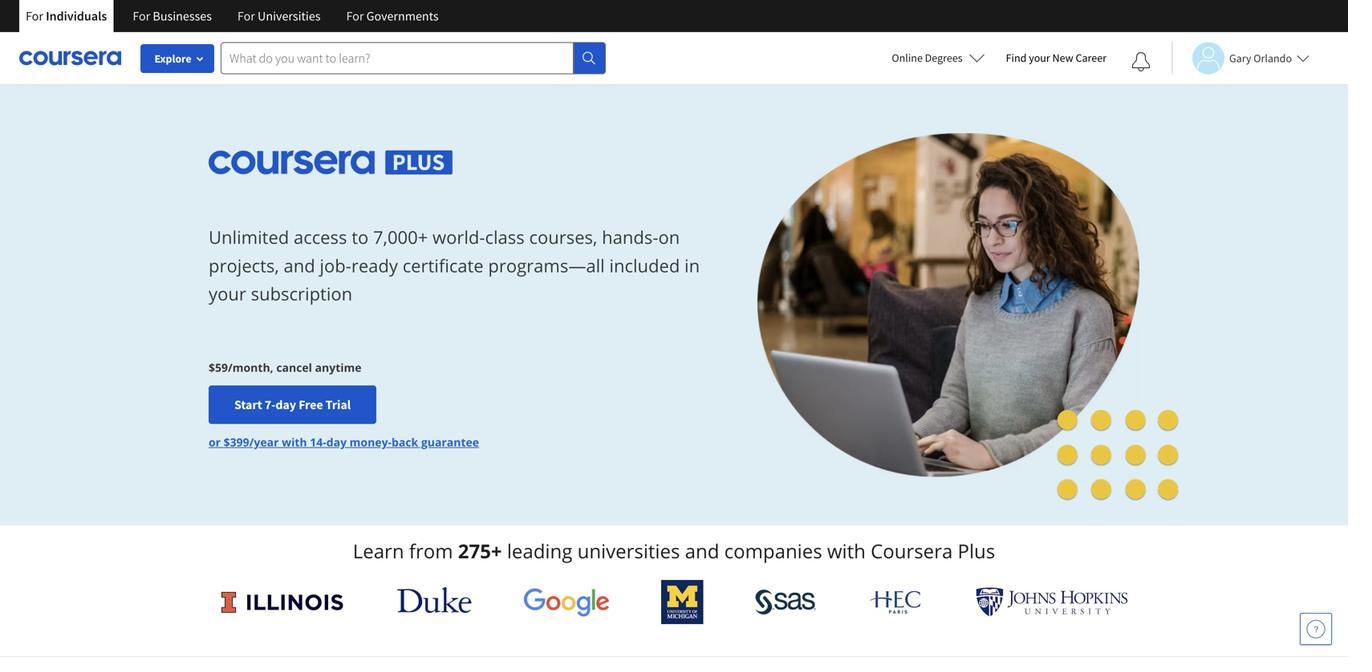 Task type: vqa. For each thing, say whether or not it's contained in the screenshot.
the Learn at the bottom left of page
yes



Task type: describe. For each thing, give the bounding box(es) containing it.
online degrees button
[[879, 40, 998, 75]]

for universities
[[237, 8, 321, 24]]

university of michigan image
[[661, 580, 704, 624]]

in
[[685, 254, 700, 278]]

degrees
[[925, 51, 963, 65]]

world-
[[433, 225, 485, 249]]

7-
[[265, 397, 276, 413]]

your inside unlimited access to 7,000+ world-class courses, hands-on projects, and job-ready certificate programs—all included in your subscription
[[209, 282, 246, 306]]

start 7-day free trial
[[234, 397, 351, 413]]

for for universities
[[237, 8, 255, 24]]

7,000+
[[373, 225, 428, 249]]

universities
[[577, 538, 680, 564]]

$59 /month, cancel anytime
[[209, 360, 362, 375]]

money-
[[350, 434, 392, 450]]

courses,
[[529, 225, 597, 249]]

for businesses
[[133, 8, 212, 24]]

gary orlando button
[[1172, 42, 1310, 74]]

start 7-day free trial button
[[209, 385, 377, 424]]

0 horizontal spatial with
[[282, 434, 307, 450]]

access
[[294, 225, 347, 249]]

back
[[392, 434, 418, 450]]

career
[[1076, 51, 1107, 65]]

1 horizontal spatial and
[[685, 538, 719, 564]]

or $399 /year with 14-day money-back guarantee
[[209, 434, 479, 450]]

included
[[609, 254, 680, 278]]

projects,
[[209, 254, 279, 278]]

learn
[[353, 538, 404, 564]]

show notifications image
[[1132, 52, 1151, 71]]

duke university image
[[397, 587, 472, 613]]

class
[[485, 225, 525, 249]]

certificate
[[403, 254, 484, 278]]

sas image
[[755, 589, 817, 615]]

1 vertical spatial day
[[326, 434, 347, 450]]

gary orlando
[[1229, 51, 1292, 65]]

university of illinois at urbana-champaign image
[[220, 589, 345, 615]]

governments
[[366, 8, 439, 24]]

subscription
[[251, 282, 352, 306]]

14-
[[310, 434, 326, 450]]

programs—all
[[488, 254, 605, 278]]

cancel
[[276, 360, 312, 375]]

banner navigation
[[13, 0, 452, 32]]

1 vertical spatial with
[[827, 538, 866, 564]]

online
[[892, 51, 923, 65]]

unlimited
[[209, 225, 289, 249]]

new
[[1053, 51, 1074, 65]]

guarantee
[[421, 434, 479, 450]]

free
[[299, 397, 323, 413]]

find your new career link
[[998, 48, 1115, 68]]



Task type: locate. For each thing, give the bounding box(es) containing it.
individuals
[[46, 8, 107, 24]]

explore
[[154, 51, 191, 66]]

0 vertical spatial and
[[284, 254, 315, 278]]

find
[[1006, 51, 1027, 65]]

for for businesses
[[133, 8, 150, 24]]

your right find
[[1029, 51, 1050, 65]]

johns hopkins university image
[[976, 587, 1128, 617]]

0 vertical spatial your
[[1029, 51, 1050, 65]]

companies
[[724, 538, 822, 564]]

0 horizontal spatial day
[[276, 397, 296, 413]]

day left free
[[276, 397, 296, 413]]

coursera plus image
[[209, 151, 453, 175]]

explore button
[[140, 44, 214, 73]]

for left businesses on the top left of the page
[[133, 8, 150, 24]]

for
[[26, 8, 43, 24], [133, 8, 150, 24], [237, 8, 255, 24], [346, 8, 364, 24]]

find your new career
[[1006, 51, 1107, 65]]

275+
[[458, 538, 502, 564]]

help center image
[[1307, 620, 1326, 639]]

$59
[[209, 360, 228, 375]]

0 vertical spatial with
[[282, 434, 307, 450]]

day inside button
[[276, 397, 296, 413]]

0 horizontal spatial your
[[209, 282, 246, 306]]

universities
[[258, 8, 321, 24]]

and
[[284, 254, 315, 278], [685, 538, 719, 564]]

with left '14-' in the bottom of the page
[[282, 434, 307, 450]]

/year
[[249, 434, 279, 450]]

1 horizontal spatial with
[[827, 538, 866, 564]]

and inside unlimited access to 7,000+ world-class courses, hands-on projects, and job-ready certificate programs—all included in your subscription
[[284, 254, 315, 278]]

for left individuals
[[26, 8, 43, 24]]

job-
[[320, 254, 351, 278]]

and up subscription
[[284, 254, 315, 278]]

learn from 275+ leading universities and companies with coursera plus
[[353, 538, 995, 564]]

1 horizontal spatial your
[[1029, 51, 1050, 65]]

ready
[[351, 254, 398, 278]]

4 for from the left
[[346, 8, 364, 24]]

anytime
[[315, 360, 362, 375]]

None search field
[[221, 42, 606, 74]]

orlando
[[1254, 51, 1292, 65]]

day
[[276, 397, 296, 413], [326, 434, 347, 450]]

0 vertical spatial day
[[276, 397, 296, 413]]

your down projects, in the top left of the page
[[209, 282, 246, 306]]

$399
[[224, 434, 249, 450]]

3 for from the left
[[237, 8, 255, 24]]

1 vertical spatial your
[[209, 282, 246, 306]]

your
[[1029, 51, 1050, 65], [209, 282, 246, 306]]

for left governments
[[346, 8, 364, 24]]

2 for from the left
[[133, 8, 150, 24]]

hec paris image
[[868, 586, 924, 619]]

businesses
[[153, 8, 212, 24]]

day left money-
[[326, 434, 347, 450]]

1 for from the left
[[26, 8, 43, 24]]

with left coursera
[[827, 538, 866, 564]]

1 vertical spatial and
[[685, 538, 719, 564]]

for governments
[[346, 8, 439, 24]]

to
[[352, 225, 369, 249]]

leading
[[507, 538, 572, 564]]

unlimited access to 7,000+ world-class courses, hands-on projects, and job-ready certificate programs—all included in your subscription
[[209, 225, 700, 306]]

on
[[658, 225, 680, 249]]

for left universities
[[237, 8, 255, 24]]

with
[[282, 434, 307, 450], [827, 538, 866, 564]]

/month,
[[228, 360, 273, 375]]

from
[[409, 538, 453, 564]]

start
[[234, 397, 262, 413]]

coursera image
[[19, 45, 121, 71]]

0 horizontal spatial and
[[284, 254, 315, 278]]

hands-
[[602, 225, 658, 249]]

your inside "find your new career" link
[[1029, 51, 1050, 65]]

or
[[209, 434, 221, 450]]

online degrees
[[892, 51, 963, 65]]

trial
[[326, 397, 351, 413]]

gary
[[1229, 51, 1251, 65]]

for for governments
[[346, 8, 364, 24]]

and up university of michigan image
[[685, 538, 719, 564]]

1 horizontal spatial day
[[326, 434, 347, 450]]

google image
[[523, 587, 610, 617]]

coursera
[[871, 538, 953, 564]]

What do you want to learn? text field
[[221, 42, 574, 74]]

plus
[[958, 538, 995, 564]]

for for individuals
[[26, 8, 43, 24]]

for individuals
[[26, 8, 107, 24]]



